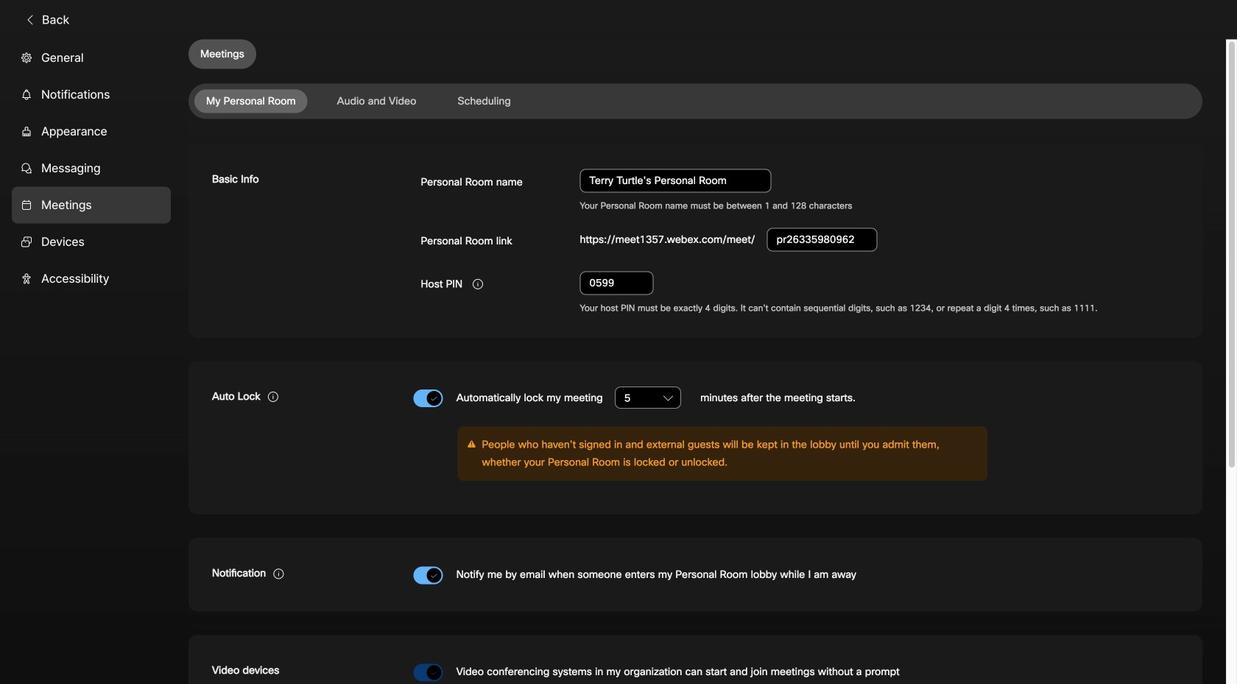 Task type: locate. For each thing, give the bounding box(es) containing it.
messaging tab
[[12, 150, 171, 187]]

settings navigation
[[0, 40, 189, 684]]

accessibility tab
[[12, 261, 171, 297]]

notifications tab
[[12, 76, 171, 113]]

devices tab
[[12, 224, 171, 261]]



Task type: vqa. For each thing, say whether or not it's contained in the screenshot.
Messaging tab
yes



Task type: describe. For each thing, give the bounding box(es) containing it.
meetings tab
[[12, 187, 171, 224]]

appearance tab
[[12, 113, 171, 150]]

general tab
[[12, 40, 171, 76]]



